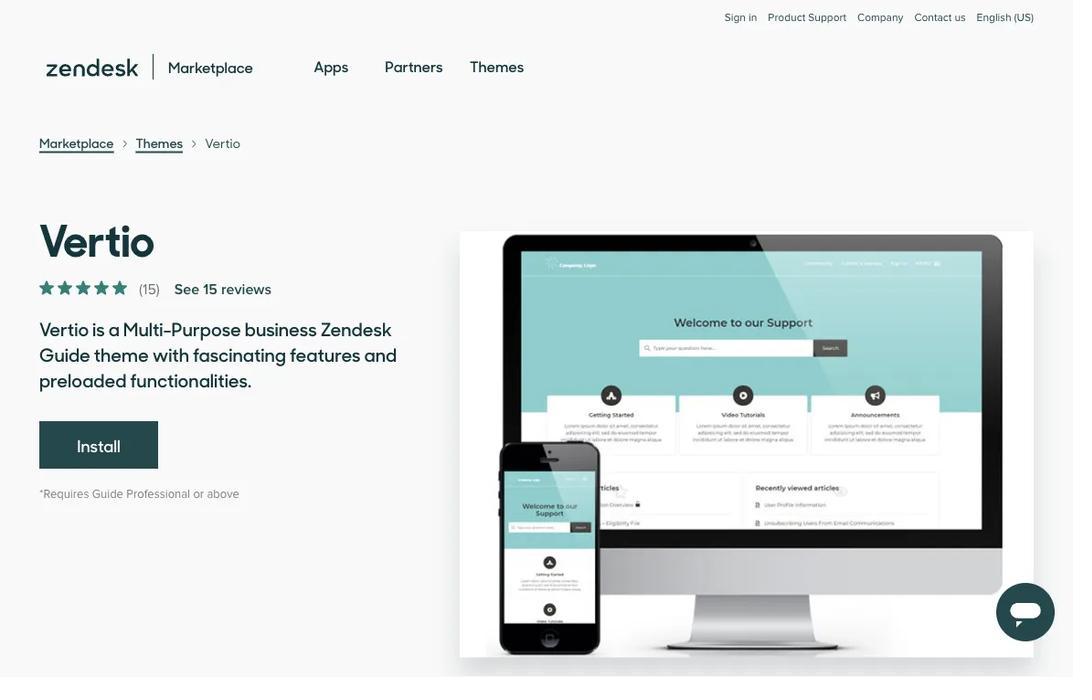 Task type: locate. For each thing, give the bounding box(es) containing it.
star fill image
[[76, 281, 91, 295], [112, 281, 127, 295]]

zendesk
[[321, 315, 392, 341]]

2 horizontal spatial star fill image
[[94, 281, 109, 295]]

reviews
[[221, 281, 271, 299]]

vertio is a multi-purpose business zendesk guide theme with fascinating features and preloaded functionalities.
[[39, 315, 397, 392]]

0 vertical spatial guide
[[39, 341, 90, 367]]

english
[[977, 11, 1012, 24]]

sign
[[725, 11, 746, 24]]

vertio
[[205, 134, 241, 151], [39, 204, 155, 269], [39, 315, 89, 341]]

themes link
[[470, 40, 524, 93], [136, 133, 183, 153]]

zendesk image
[[47, 59, 138, 77]]

15
[[203, 281, 218, 299], [143, 281, 156, 299]]

install button
[[39, 421, 158, 469]]

0 horizontal spatial themes link
[[136, 133, 183, 153]]

0 vertical spatial themes link
[[470, 40, 524, 93]]

1 15 from the left
[[203, 281, 218, 299]]

with
[[152, 341, 189, 367]]

0 vertical spatial themes
[[470, 55, 524, 76]]

themes right marketplace at left top
[[136, 133, 183, 151]]

0 horizontal spatial guide
[[39, 341, 90, 367]]

themes link right marketplace link
[[136, 133, 183, 153]]

2 15 from the left
[[143, 281, 156, 299]]

1 horizontal spatial guide
[[92, 487, 123, 502]]

themes link right partners link
[[470, 40, 524, 93]]

0 horizontal spatial star fill image
[[39, 281, 54, 295]]

themes
[[470, 55, 524, 76], [136, 133, 183, 151]]

or
[[193, 487, 204, 502]]

product
[[768, 11, 806, 24]]

3 star fill image from the left
[[94, 281, 109, 295]]

2 star fill image from the left
[[112, 281, 127, 295]]

guide
[[39, 341, 90, 367], [92, 487, 123, 502]]

1 vertical spatial themes link
[[136, 133, 183, 153]]

( 15 )
[[139, 281, 160, 299]]

marketplace
[[39, 133, 114, 151]]

product support link
[[768, 11, 847, 24]]

apps link
[[314, 40, 349, 93]]

15 for )
[[143, 281, 156, 299]]

purpose
[[172, 315, 241, 341]]

2 vertical spatial vertio
[[39, 315, 89, 341]]

15 right see
[[203, 281, 218, 299]]

*requires
[[39, 487, 89, 502]]

15 inside see 15 reviews link
[[203, 281, 218, 299]]

1 horizontal spatial star fill image
[[112, 281, 127, 295]]

company
[[858, 11, 904, 24]]

1 vertical spatial themes
[[136, 133, 183, 151]]

functionalities.
[[130, 367, 252, 392]]

business
[[245, 315, 317, 341]]

features
[[290, 341, 361, 367]]

sign in
[[725, 11, 757, 24]]

1 star fill image from the left
[[39, 281, 54, 295]]

guide left is
[[39, 341, 90, 367]]

partners link
[[385, 40, 443, 93]]

*requires guide professional or above
[[39, 487, 239, 502]]

global-navigation-secondary element
[[39, 0, 1034, 42]]

1 horizontal spatial 15
[[203, 281, 218, 299]]

2 star fill image from the left
[[58, 281, 72, 295]]

15 left see
[[143, 281, 156, 299]]

above
[[207, 487, 239, 502]]

star fill image
[[39, 281, 54, 295], [58, 281, 72, 295], [94, 281, 109, 295]]

1 horizontal spatial star fill image
[[58, 281, 72, 295]]

contact us link
[[915, 11, 966, 24]]

0 vertical spatial vertio
[[205, 134, 241, 151]]

1 vertical spatial guide
[[92, 487, 123, 502]]

themes down global-navigation-secondary element
[[470, 55, 524, 76]]

1 horizontal spatial themes
[[470, 55, 524, 76]]

guide right *requires
[[92, 487, 123, 502]]

0 horizontal spatial 15
[[143, 281, 156, 299]]

0 horizontal spatial star fill image
[[76, 281, 91, 295]]



Task type: vqa. For each thing, say whether or not it's contained in the screenshot.
bottommost FROM
no



Task type: describe. For each thing, give the bounding box(es) containing it.
theme
[[94, 341, 149, 367]]

15 for reviews
[[203, 281, 218, 299]]

(
[[139, 281, 143, 299]]

is
[[92, 315, 105, 341]]

and
[[364, 341, 397, 367]]

product support
[[768, 11, 847, 24]]

english (us)
[[977, 11, 1034, 24]]

partners
[[385, 55, 443, 76]]

support
[[809, 11, 847, 24]]

see 15 reviews
[[174, 281, 271, 299]]

marketplace link
[[39, 133, 114, 153]]

1 horizontal spatial themes link
[[470, 40, 524, 93]]

1 star fill image from the left
[[76, 281, 91, 295]]

vertio inside vertio is a multi-purpose business zendesk guide theme with fascinating features and preloaded functionalities.
[[39, 315, 89, 341]]

contact us
[[915, 11, 966, 24]]

sign in link
[[725, 11, 757, 24]]

multi-
[[123, 315, 172, 341]]

see 15 reviews link
[[174, 279, 271, 301]]

us
[[955, 11, 966, 24]]

fascinating
[[193, 341, 286, 367]]

guide inside vertio is a multi-purpose business zendesk guide theme with fascinating features and preloaded functionalities.
[[39, 341, 90, 367]]

install
[[77, 434, 121, 457]]

in
[[749, 11, 757, 24]]

(us)
[[1015, 11, 1034, 24]]

)
[[156, 281, 160, 299]]

see
[[174, 281, 199, 299]]

contact
[[915, 11, 952, 24]]

preloaded
[[39, 367, 126, 392]]

professional
[[126, 487, 190, 502]]

1 vertical spatial vertio
[[39, 204, 155, 269]]

a
[[109, 315, 120, 341]]

0 horizontal spatial themes
[[136, 133, 183, 151]]

company link
[[858, 11, 904, 42]]

apps
[[314, 55, 349, 76]]

english (us) link
[[977, 11, 1034, 42]]



